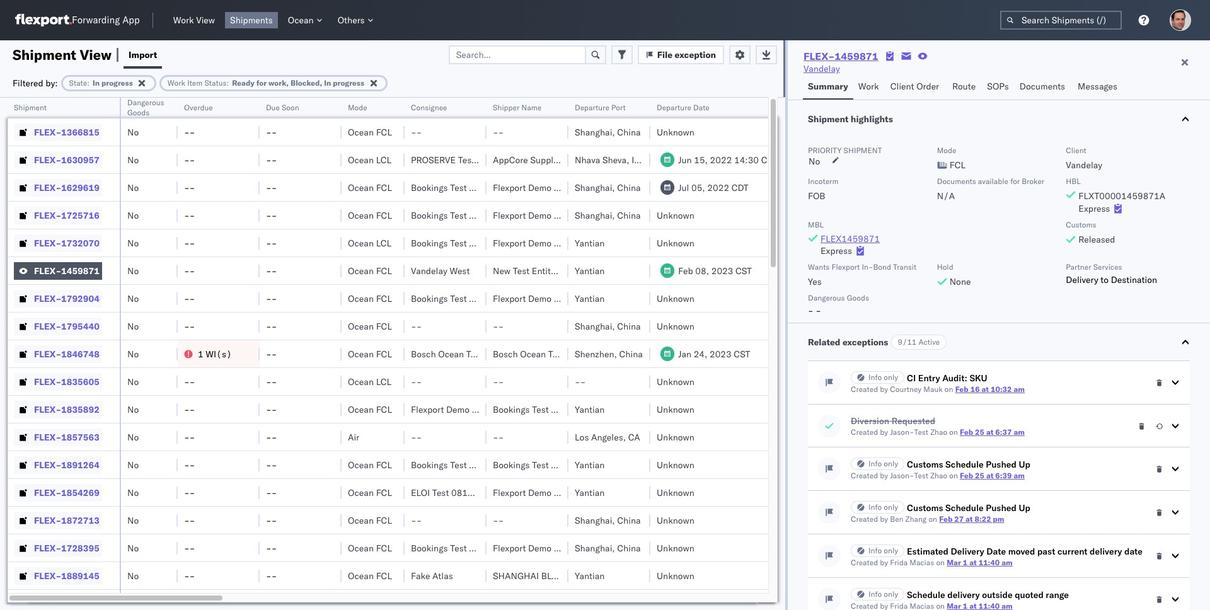 Task type: locate. For each thing, give the bounding box(es) containing it.
feb left 6:39
[[960, 471, 974, 481]]

3 ocean fcl from the top
[[348, 210, 392, 221]]

partner services delivery to destination
[[1067, 262, 1158, 286]]

4 by from the top
[[880, 515, 889, 524]]

flex- for flex-1872713 button at left bottom
[[34, 515, 61, 526]]

flex- up the flex-1728395 button
[[34, 515, 61, 526]]

bookings test consignee
[[411, 182, 512, 193], [411, 210, 512, 221], [411, 237, 512, 249], [411, 293, 512, 304], [493, 404, 594, 415], [411, 459, 512, 471], [411, 543, 512, 554]]

flex-1366815 button
[[14, 123, 102, 141]]

co. for 1854269
[[587, 487, 600, 498]]

goods down state : in progress
[[127, 108, 150, 117]]

flex-1732070 button
[[14, 234, 102, 252]]

messages button
[[1073, 75, 1125, 100]]

0 horizontal spatial date
[[694, 103, 710, 112]]

ocean for 1459871
[[348, 265, 374, 277]]

1 horizontal spatial delivery
[[1090, 546, 1123, 557]]

in right blocked,
[[324, 78, 331, 87]]

shipment up by:
[[13, 46, 76, 63]]

soon
[[282, 103, 299, 112]]

4 created from the top
[[851, 515, 879, 524]]

unknown for 1795440
[[657, 321, 695, 332]]

customs up the created by ben zhang on feb 27 at 8:22 pm at the bottom of page
[[907, 503, 944, 514]]

8 ocean fcl from the top
[[348, 404, 392, 415]]

4 shanghai, from the top
[[575, 321, 615, 332]]

1 horizontal spatial departure
[[657, 103, 692, 112]]

1 only from the top
[[884, 373, 899, 382]]

ci
[[907, 373, 916, 384]]

shanghai, china for flex-1366815
[[575, 126, 641, 138]]

0 vertical spatial cst
[[736, 265, 752, 277]]

2 progress from the left
[[333, 78, 364, 87]]

1 horizontal spatial express
[[1079, 203, 1111, 214]]

unknown for 1872713
[[657, 515, 695, 526]]

14:30
[[735, 154, 759, 166]]

progress up mode button
[[333, 78, 364, 87]]

1 vertical spatial lcl
[[376, 237, 392, 249]]

2 ocean lcl from the top
[[348, 237, 392, 249]]

for left broker
[[1011, 177, 1020, 186]]

vandelay inside client vandelay incoterm fob
[[1067, 160, 1103, 171]]

yantian for flex-1792904
[[575, 293, 605, 304]]

china for flex-1629619
[[618, 182, 641, 193]]

1 horizontal spatial for
[[1011, 177, 1020, 186]]

0 horizontal spatial bosch ocean test
[[411, 348, 483, 360]]

1 vertical spatial vandelay
[[1067, 160, 1103, 171]]

4 unknown from the top
[[657, 293, 695, 304]]

up up estimated delivery date moved past current delivery date
[[1019, 503, 1031, 514]]

1 zhao from the top
[[931, 428, 948, 437]]

ocean for 1732070
[[348, 237, 374, 249]]

1459871 up 1792904
[[61, 265, 100, 277]]

1 vertical spatial flex-1459871
[[34, 265, 100, 277]]

0 horizontal spatial progress
[[102, 78, 133, 87]]

1 vertical spatial dangerous
[[808, 293, 845, 303]]

jason- up ben
[[891, 471, 915, 481]]

in right state
[[93, 78, 100, 87]]

1 up from the top
[[1019, 459, 1031, 470]]

:
[[87, 78, 90, 87], [227, 78, 229, 87]]

10:32
[[991, 385, 1012, 394]]

active
[[919, 337, 940, 347]]

flex-1459871 up summary
[[804, 50, 879, 62]]

flexport demo shipper co. for 1725716
[[493, 210, 600, 221]]

on left feb 25 at 6:39 am button
[[950, 471, 958, 481]]

2 by from the top
[[880, 428, 889, 437]]

3 only from the top
[[884, 503, 899, 512]]

only down diversion
[[884, 459, 899, 469]]

4 shanghai, china from the top
[[575, 321, 641, 332]]

2
[[558, 265, 563, 277]]

0 vertical spatial cdt
[[762, 154, 779, 166]]

departure for departure date
[[657, 103, 692, 112]]

ocean inside ocean button
[[288, 15, 314, 26]]

12 unknown from the top
[[657, 543, 695, 554]]

jun
[[679, 154, 692, 166]]

dangerous goods button
[[121, 95, 173, 118]]

shanghai,
[[575, 126, 615, 138], [575, 182, 615, 193], [575, 210, 615, 221], [575, 321, 615, 332], [575, 515, 615, 526], [575, 543, 615, 554]]

client inside button
[[891, 81, 915, 92]]

flex- down flex-1835892 button
[[34, 432, 61, 443]]

shanghai, china for flex-1725716
[[575, 210, 641, 221]]

eloi test 081801
[[411, 487, 484, 498]]

bond
[[874, 262, 892, 272]]

created
[[851, 385, 879, 394], [851, 428, 879, 437], [851, 471, 879, 481], [851, 515, 879, 524], [851, 558, 879, 568]]

no for flex-1835605
[[127, 376, 139, 387]]

flex- up flex-1732070 button
[[34, 210, 61, 221]]

9 unknown from the top
[[657, 459, 695, 471]]

2023 right 24,
[[710, 348, 732, 360]]

pushed up 6:39
[[986, 459, 1017, 470]]

flex- up flex-1835892 button
[[34, 376, 61, 387]]

vandelay left west
[[411, 265, 448, 277]]

1 ocean fcl from the top
[[348, 126, 392, 138]]

resize handle column header for shipment
[[105, 98, 120, 610]]

new test entity 2
[[493, 265, 563, 277]]

2022 right the 15,
[[710, 154, 732, 166]]

at left the 6:37
[[987, 428, 994, 437]]

on right zhang
[[929, 515, 938, 524]]

5 created from the top
[[851, 558, 879, 568]]

work,
[[269, 78, 289, 87]]

2 bosch ocean test from the left
[[493, 348, 565, 360]]

work inside work view link
[[173, 15, 194, 26]]

only
[[884, 373, 899, 382], [884, 459, 899, 469], [884, 503, 899, 512], [884, 546, 899, 556], [884, 590, 899, 599]]

consignee for flex-1725716
[[469, 210, 512, 221]]

ocean lcl for bookings test consignee
[[348, 237, 392, 249]]

2 vertical spatial lcl
[[376, 376, 392, 387]]

1 horizontal spatial dangerous
[[808, 293, 845, 303]]

2 resize handle column header from the left
[[163, 98, 178, 610]]

schedule up 27
[[946, 503, 984, 514]]

2023 right 08,
[[712, 265, 734, 277]]

mar
[[947, 558, 962, 568]]

flex-1630957
[[34, 154, 100, 166]]

only up courtney
[[884, 373, 899, 382]]

5 unknown from the top
[[657, 321, 695, 332]]

5 ocean fcl from the top
[[348, 293, 392, 304]]

info only
[[869, 373, 899, 382], [869, 459, 899, 469], [869, 503, 899, 512], [869, 546, 899, 556], [869, 590, 899, 599]]

demo for 1792904
[[528, 293, 552, 304]]

hold
[[937, 262, 954, 272]]

feb left the 6:37
[[960, 428, 974, 437]]

1 lcl from the top
[[376, 154, 392, 166]]

flexport for 1854269
[[493, 487, 526, 498]]

departure date button
[[651, 100, 783, 113]]

am right the 6:37
[[1014, 428, 1025, 437]]

0 horizontal spatial :
[[87, 78, 90, 87]]

1 wi(s)
[[198, 348, 232, 360]]

feb 16 at 10:32 am button
[[956, 385, 1025, 394]]

0 vertical spatial 25
[[976, 428, 985, 437]]

6 yantian from the top
[[575, 487, 605, 498]]

flex- down flex-1732070 button
[[34, 265, 61, 277]]

info only down diversion
[[869, 459, 899, 469]]

0 horizontal spatial view
[[80, 46, 112, 63]]

1 resize handle column header from the left
[[105, 98, 120, 610]]

dangerous down import
[[127, 98, 164, 107]]

2 vertical spatial customs
[[907, 503, 944, 514]]

at left 11:40 in the right of the page
[[970, 558, 977, 568]]

1872713
[[61, 515, 100, 526]]

fcl for flex-1872713
[[376, 515, 392, 526]]

fcl for flex-1459871
[[376, 265, 392, 277]]

for left work,
[[256, 78, 267, 87]]

1 horizontal spatial in
[[324, 78, 331, 87]]

0 vertical spatial vandelay
[[804, 63, 840, 74]]

mar 1 at 11:40 am button
[[947, 558, 1013, 568]]

2 unknown from the top
[[657, 210, 695, 221]]

jan 24, 2023 cst
[[679, 348, 751, 360]]

entry
[[919, 373, 941, 384]]

3 shanghai, china from the top
[[575, 210, 641, 221]]

1 vertical spatial client
[[1067, 146, 1087, 155]]

1 vertical spatial customs
[[907, 459, 944, 470]]

2 zhao from the top
[[931, 471, 948, 481]]

0 vertical spatial pushed
[[986, 459, 1017, 470]]

new
[[493, 265, 511, 277]]

1 horizontal spatial flex-1459871
[[804, 50, 879, 62]]

flex-1459871 down flex-1732070
[[34, 265, 100, 277]]

1 customs schedule pushed up from the top
[[907, 459, 1031, 470]]

departure for departure port
[[575, 103, 610, 112]]

2 customs schedule pushed up from the top
[[907, 503, 1031, 514]]

dangerous down yes on the right top of page
[[808, 293, 845, 303]]

by for jason-
[[880, 471, 889, 481]]

1 by from the top
[[880, 385, 889, 394]]

25 left 6:39
[[976, 471, 985, 481]]

resize handle column header for departure port
[[636, 98, 651, 610]]

progress
[[102, 78, 133, 87], [333, 78, 364, 87]]

unknown for 1366815
[[657, 126, 695, 138]]

3 created from the top
[[851, 471, 879, 481]]

1 vertical spatial documents
[[937, 177, 977, 186]]

eloi
[[411, 487, 430, 498]]

3 by from the top
[[880, 471, 889, 481]]

cst right 24,
[[734, 348, 751, 360]]

flex- down flex-1366815 button
[[34, 154, 61, 166]]

on
[[945, 385, 954, 394], [950, 428, 958, 437], [950, 471, 958, 481], [929, 515, 938, 524], [937, 558, 945, 568]]

ocean fcl for flex-1854269
[[348, 487, 392, 498]]

2 info from the top
[[869, 459, 882, 469]]

0 vertical spatial lcl
[[376, 154, 392, 166]]

flex- for flex-1854269 button
[[34, 487, 61, 498]]

ocean for 1728395
[[348, 543, 374, 554]]

flex-1732070
[[34, 237, 100, 249]]

feb 27 at 8:22 pm button
[[940, 515, 1005, 524]]

flex- down flex-1872713 button at left bottom
[[34, 543, 61, 554]]

0 vertical spatial flex-1459871
[[804, 50, 879, 62]]

2 ocean fcl from the top
[[348, 182, 392, 193]]

0 vertical spatial jason-
[[891, 428, 915, 437]]

flex-1854269 button
[[14, 484, 102, 502]]

2 vertical spatial shipment
[[808, 114, 849, 125]]

1459871 inside button
[[61, 265, 100, 277]]

no for flex-1857563
[[127, 432, 139, 443]]

1 vertical spatial 2022
[[708, 182, 730, 193]]

2 info only from the top
[[869, 459, 899, 469]]

0 vertical spatial 2022
[[710, 154, 732, 166]]

mode button
[[342, 100, 392, 113]]

on left mar
[[937, 558, 945, 568]]

shanghai
[[493, 570, 539, 582]]

fcl for flex-1891264
[[376, 459, 392, 471]]

dangerous inside dangerous goods button
[[127, 98, 164, 107]]

client left order
[[891, 81, 915, 92]]

up for created by jason-test zhao on feb 25 at 6:39 am
[[1019, 459, 1031, 470]]

ocean fcl for flex-1846748
[[348, 348, 392, 360]]

feb left 27
[[940, 515, 953, 524]]

1 horizontal spatial bosch ocean test
[[493, 348, 565, 360]]

0 horizontal spatial client
[[891, 81, 915, 92]]

cdt
[[762, 154, 779, 166], [732, 182, 749, 193]]

work right app
[[173, 15, 194, 26]]

flex-1835892
[[34, 404, 100, 415]]

view left shipments
[[196, 15, 215, 26]]

1 25 from the top
[[976, 428, 985, 437]]

no
[[127, 126, 139, 138], [127, 154, 139, 166], [809, 156, 821, 167], [127, 182, 139, 193], [127, 210, 139, 221], [127, 237, 139, 249], [127, 265, 139, 277], [127, 293, 139, 304], [127, 321, 139, 332], [127, 348, 139, 360], [127, 376, 139, 387], [127, 404, 139, 415], [127, 432, 139, 443], [127, 459, 139, 471], [127, 487, 139, 498], [127, 515, 139, 526], [127, 543, 139, 554], [127, 570, 139, 582]]

feb inside diversion requested created by jason-test zhao on feb 25 at 6:37 am
[[960, 428, 974, 437]]

8 resize handle column header from the left
[[636, 98, 651, 610]]

shipper for flex-1854269
[[554, 487, 585, 498]]

1 vertical spatial up
[[1019, 503, 1031, 514]]

flexport for 1725716
[[493, 210, 526, 221]]

1 vertical spatial goods
[[847, 293, 870, 303]]

zhao down requested
[[931, 428, 948, 437]]

for
[[256, 78, 267, 87], [1011, 177, 1020, 186]]

1 shanghai, from the top
[[575, 126, 615, 138]]

0 horizontal spatial vandelay
[[411, 265, 448, 277]]

1846748
[[61, 348, 100, 360]]

resize handle column header
[[105, 98, 120, 610], [163, 98, 178, 610], [245, 98, 260, 610], [327, 98, 342, 610], [390, 98, 405, 610], [472, 98, 487, 610], [554, 98, 569, 610], [636, 98, 651, 610]]

express down flex1459871 button
[[821, 245, 853, 257]]

9/11 active
[[898, 337, 940, 347]]

1 bosch from the left
[[411, 348, 436, 360]]

up up feb 25 at 6:39 am button
[[1019, 459, 1031, 470]]

by for ben
[[880, 515, 889, 524]]

1
[[198, 348, 203, 360], [963, 558, 968, 568]]

1 vertical spatial zhao
[[931, 471, 948, 481]]

1 horizontal spatial :
[[227, 78, 229, 87]]

1 vertical spatial cst
[[734, 348, 751, 360]]

departure inside departure port button
[[575, 103, 610, 112]]

bookings for flex-1732070
[[411, 237, 448, 249]]

1 horizontal spatial delivery
[[1067, 274, 1099, 286]]

1 unknown from the top
[[657, 126, 695, 138]]

unknown for 1732070
[[657, 237, 695, 249]]

consignee for flex-1728395
[[469, 543, 512, 554]]

goods inside the dangerous goods - -
[[847, 293, 870, 303]]

6 ocean fcl from the top
[[348, 321, 392, 332]]

schedule up created by jason-test zhao on feb 25 at 6:39 am
[[946, 459, 984, 470]]

flex-1857563 button
[[14, 428, 102, 446]]

flex- for flex-1630957 button
[[34, 154, 61, 166]]

express down flxt00001459871a
[[1079, 203, 1111, 214]]

yantian for flex-1835892
[[575, 404, 605, 415]]

date up the 15,
[[694, 103, 710, 112]]

3 unknown from the top
[[657, 237, 695, 249]]

progress up dangerous goods
[[102, 78, 133, 87]]

created for created by ben zhang on feb 27 at 8:22 pm
[[851, 515, 879, 524]]

8 unknown from the top
[[657, 432, 695, 443]]

2 up from the top
[[1019, 503, 1031, 514]]

1 horizontal spatial vandelay
[[804, 63, 840, 74]]

ocean for 1889145
[[348, 570, 374, 582]]

3 info from the top
[[869, 503, 882, 512]]

los
[[575, 432, 589, 443]]

9 ocean fcl from the top
[[348, 459, 392, 471]]

delivery down partner
[[1067, 274, 1099, 286]]

0 horizontal spatial bosch
[[411, 348, 436, 360]]

pushed for 6:39
[[986, 459, 1017, 470]]

1 right mar
[[963, 558, 968, 568]]

11 ocean fcl from the top
[[348, 515, 392, 526]]

1 vertical spatial 1459871
[[61, 265, 100, 277]]

7 unknown from the top
[[657, 404, 695, 415]]

hbl
[[1067, 177, 1081, 186]]

ocean fcl for flex-1889145
[[348, 570, 392, 582]]

created inside diversion requested created by jason-test zhao on feb 25 at 6:37 am
[[851, 428, 879, 437]]

5 shanghai, from the top
[[575, 515, 615, 526]]

1 created from the top
[[851, 385, 879, 394]]

2023
[[712, 265, 734, 277], [710, 348, 732, 360]]

work inside work button
[[859, 81, 879, 92]]

0 vertical spatial zhao
[[931, 428, 948, 437]]

1 vertical spatial shipment
[[14, 103, 47, 112]]

2 shanghai, from the top
[[575, 182, 615, 193]]

0 vertical spatial customs
[[1067, 220, 1097, 230]]

0 horizontal spatial 1459871
[[61, 265, 100, 277]]

0 horizontal spatial flex-1459871
[[34, 265, 100, 277]]

6 shanghai, from the top
[[575, 543, 615, 554]]

departure inside the "departure date" button
[[657, 103, 692, 112]]

work left item
[[168, 78, 185, 87]]

12 ocean fcl from the top
[[348, 543, 392, 554]]

am right 11:40 in the right of the page
[[1002, 558, 1013, 568]]

0 horizontal spatial mode
[[348, 103, 367, 112]]

1 pushed from the top
[[986, 459, 1017, 470]]

flex- for flex-1792904 button in the left of the page
[[34, 293, 61, 304]]

created for created by courtney mauk on feb 16 at 10:32 am
[[851, 385, 879, 394]]

date up 11:40 in the right of the page
[[987, 546, 1006, 557]]

ocean for 1835892
[[348, 404, 374, 415]]

5 shanghai, china from the top
[[575, 515, 641, 526]]

2 departure from the left
[[657, 103, 692, 112]]

flex- down flex-1891264 button at the bottom of page
[[34, 487, 61, 498]]

11 unknown from the top
[[657, 515, 695, 526]]

sku
[[970, 373, 988, 384]]

jun 15, 2022 14:30 cdt
[[679, 154, 779, 166]]

forwarding
[[72, 14, 120, 26]]

flex- for flex-1366815 button
[[34, 126, 61, 138]]

no for flex-1728395
[[127, 543, 139, 554]]

0 horizontal spatial dangerous
[[127, 98, 164, 107]]

state
[[69, 78, 87, 87]]

7 resize handle column header from the left
[[554, 98, 569, 610]]

2 shanghai, china from the top
[[575, 182, 641, 193]]

vandelay up hbl
[[1067, 160, 1103, 171]]

0 vertical spatial documents
[[1020, 81, 1066, 92]]

schedule down 'macias'
[[907, 590, 946, 601]]

mbl
[[808, 220, 824, 230]]

2 yantian from the top
[[575, 265, 605, 277]]

3 shanghai, from the top
[[575, 210, 615, 221]]

only up frida
[[884, 546, 899, 556]]

1 left wi(s)
[[198, 348, 203, 360]]

view up state : in progress
[[80, 46, 112, 63]]

1 horizontal spatial date
[[987, 546, 1006, 557]]

0 horizontal spatial documents
[[937, 177, 977, 186]]

ocean for 1846748
[[348, 348, 374, 360]]

: left ready
[[227, 78, 229, 87]]

4 info only from the top
[[869, 546, 899, 556]]

3 yantian from the top
[[575, 293, 605, 304]]

fcl for flex-1795440
[[376, 321, 392, 332]]

1732070
[[61, 237, 100, 249]]

customs schedule pushed up for 27
[[907, 503, 1031, 514]]

created for created by jason-test zhao on feb 25 at 6:39 am
[[851, 471, 879, 481]]

flex-1459871
[[804, 50, 879, 62], [34, 265, 100, 277]]

flexport. image
[[15, 14, 72, 26]]

0 horizontal spatial express
[[821, 245, 853, 257]]

unknown for 1728395
[[657, 543, 695, 554]]

goods for dangerous goods - -
[[847, 293, 870, 303]]

1 info only from the top
[[869, 373, 899, 382]]

0 vertical spatial express
[[1079, 203, 1111, 214]]

5 yantian from the top
[[575, 459, 605, 471]]

china for flex-1846748
[[620, 348, 643, 360]]

0 vertical spatial view
[[196, 15, 215, 26]]

6:37
[[996, 428, 1012, 437]]

7 yantian from the top
[[575, 570, 605, 582]]

on down ci entry audit: sku
[[945, 385, 954, 394]]

1 horizontal spatial 1
[[963, 558, 968, 568]]

1 vertical spatial 25
[[976, 471, 985, 481]]

ocean for 1366815
[[348, 126, 374, 138]]

flex-1889145
[[34, 570, 100, 582]]

0 vertical spatial up
[[1019, 459, 1031, 470]]

consignee for flex-1732070
[[469, 237, 512, 249]]

1 horizontal spatial 1459871
[[835, 50, 879, 62]]

zhao up the created by ben zhang on feb 27 at 8:22 pm at the bottom of page
[[931, 471, 948, 481]]

customs up created by jason-test zhao on feb 25 at 6:39 am
[[907, 459, 944, 470]]

1 info from the top
[[869, 373, 882, 382]]

2 only from the top
[[884, 459, 899, 469]]

flex- up flex-1846748 button
[[34, 321, 61, 332]]

2 vertical spatial vandelay
[[411, 265, 448, 277]]

1 vertical spatial pushed
[[986, 503, 1017, 514]]

2022 for cdt
[[708, 182, 730, 193]]

1 vertical spatial schedule
[[946, 503, 984, 514]]

25 inside diversion requested created by jason-test zhao on feb 25 at 6:37 am
[[976, 428, 985, 437]]

created by courtney mauk on feb 16 at 10:32 am
[[851, 385, 1025, 394]]

info only up frida
[[869, 546, 899, 556]]

0 vertical spatial schedule
[[946, 459, 984, 470]]

outside
[[983, 590, 1013, 601]]

shanghai, china for flex-1629619
[[575, 182, 641, 193]]

0 vertical spatial goods
[[127, 108, 150, 117]]

ocean for 1725716
[[348, 210, 374, 221]]

shipment for shipment view
[[13, 46, 76, 63]]

fcl
[[376, 126, 392, 138], [950, 160, 966, 171], [376, 182, 392, 193], [376, 210, 392, 221], [376, 265, 392, 277], [376, 293, 392, 304], [376, 321, 392, 332], [376, 348, 392, 360], [376, 404, 392, 415], [376, 459, 392, 471], [376, 487, 392, 498], [376, 515, 392, 526], [376, 543, 392, 554], [376, 570, 392, 582]]

0 vertical spatial 1
[[198, 348, 203, 360]]

1 shanghai, china from the top
[[575, 126, 641, 138]]

shipment up priority
[[808, 114, 849, 125]]

11:40
[[979, 558, 1000, 568]]

proserve
[[411, 154, 456, 166]]

jason- down requested
[[891, 428, 915, 437]]

0 vertical spatial customs schedule pushed up
[[907, 459, 1031, 470]]

1 vertical spatial mode
[[937, 146, 957, 155]]

ocean lcl for --
[[348, 376, 392, 387]]

documents inside button
[[1020, 81, 1066, 92]]

0 vertical spatial delivery
[[1067, 274, 1099, 286]]

departure left port
[[575, 103, 610, 112]]

unknown for 1889145
[[657, 570, 695, 582]]

demo
[[528, 182, 552, 193], [528, 210, 552, 221], [528, 237, 552, 249], [528, 293, 552, 304], [446, 404, 470, 415], [528, 487, 552, 498], [528, 543, 552, 554]]

feb
[[679, 265, 693, 277], [956, 385, 969, 394], [960, 428, 974, 437], [960, 471, 974, 481], [940, 515, 953, 524]]

china for flex-1795440
[[618, 321, 641, 332]]

yantian for flex-1891264
[[575, 459, 605, 471]]

1 horizontal spatial progress
[[333, 78, 364, 87]]

at
[[982, 385, 989, 394], [987, 428, 994, 437], [987, 471, 994, 481], [966, 515, 973, 524], [970, 558, 977, 568]]

4 yantian from the top
[[575, 404, 605, 415]]

flexport demo shipper co.
[[493, 182, 600, 193], [493, 210, 600, 221], [493, 237, 600, 249], [493, 293, 600, 304], [411, 404, 518, 415], [493, 487, 600, 498], [493, 543, 600, 554]]

4 ocean fcl from the top
[[348, 265, 392, 277]]

flex- for the flex-1889145 button
[[34, 570, 61, 582]]

25 left the 6:37
[[976, 428, 985, 437]]

0 vertical spatial ocean lcl
[[348, 154, 392, 166]]

jan
[[679, 348, 692, 360]]

co. for 1792904
[[587, 293, 600, 304]]

0 horizontal spatial delivery
[[951, 546, 985, 557]]

3 info only from the top
[[869, 503, 899, 512]]

shanghai, china for flex-1795440
[[575, 321, 641, 332]]

0 vertical spatial dangerous
[[127, 98, 164, 107]]

resize handle column header for dangerous goods
[[163, 98, 178, 610]]

flex- down shipment button
[[34, 126, 61, 138]]

customs schedule pushed up up feb 27 at 8:22 pm button
[[907, 503, 1031, 514]]

work up highlights
[[859, 81, 879, 92]]

client order button
[[886, 75, 948, 100]]

documents right sops button
[[1020, 81, 1066, 92]]

: right by:
[[87, 78, 90, 87]]

0 vertical spatial 2023
[[712, 265, 734, 277]]

1 yantian from the top
[[575, 237, 605, 249]]

zhao inside diversion requested created by jason-test zhao on feb 25 at 6:37 am
[[931, 428, 948, 437]]

5 by from the top
[[880, 558, 889, 568]]

no for flex-1889145
[[127, 570, 139, 582]]

at right 27
[[966, 515, 973, 524]]

flex-1891264
[[34, 459, 100, 471]]

flexport inside wants flexport in-bond transit yes
[[832, 262, 860, 272]]

info only down frida
[[869, 590, 899, 599]]

1 vertical spatial jason-
[[891, 471, 915, 481]]

1857563
[[61, 432, 100, 443]]

cdt down 14:30
[[732, 182, 749, 193]]

ocean button
[[283, 12, 328, 28]]

on inside diversion requested created by jason-test zhao on feb 25 at 6:37 am
[[950, 428, 958, 437]]

2 pushed from the top
[[986, 503, 1017, 514]]

view for shipment view
[[80, 46, 112, 63]]

goods inside dangerous goods
[[127, 108, 150, 117]]

work for item
[[168, 78, 185, 87]]

by for courtney
[[880, 385, 889, 394]]

client inside client vandelay incoterm fob
[[1067, 146, 1087, 155]]

13 ocean fcl from the top
[[348, 570, 392, 582]]

13 unknown from the top
[[657, 570, 695, 582]]

flexport for 1792904
[[493, 293, 526, 304]]

7 ocean fcl from the top
[[348, 348, 392, 360]]

0 vertical spatial date
[[694, 103, 710, 112]]

yantian
[[575, 237, 605, 249], [575, 265, 605, 277], [575, 293, 605, 304], [575, 404, 605, 415], [575, 459, 605, 471], [575, 487, 605, 498], [575, 570, 605, 582]]

cst right 08,
[[736, 265, 752, 277]]

1 horizontal spatial goods
[[847, 293, 870, 303]]

goods down wants flexport in-bond transit yes
[[847, 293, 870, 303]]

4 only from the top
[[884, 546, 899, 556]]

info only up courtney
[[869, 373, 899, 382]]

1 vertical spatial customs schedule pushed up
[[907, 503, 1031, 514]]

vandelay up summary
[[804, 63, 840, 74]]

on for delivery
[[937, 558, 945, 568]]

1 horizontal spatial client
[[1067, 146, 1087, 155]]

1 horizontal spatial bosch
[[493, 348, 518, 360]]

3 ocean lcl from the top
[[348, 376, 392, 387]]

0 horizontal spatial goods
[[127, 108, 150, 117]]

work button
[[854, 75, 886, 100]]

priority shipment
[[808, 146, 882, 155]]

4 info from the top
[[869, 546, 882, 556]]

0 horizontal spatial departure
[[575, 103, 610, 112]]

only up ben
[[884, 503, 899, 512]]

2 vertical spatial schedule
[[907, 590, 946, 601]]

flex- down "flex-1795440" button
[[34, 348, 61, 360]]

2 : from the left
[[227, 78, 229, 87]]

vandelay for vandelay
[[804, 63, 840, 74]]

customs schedule pushed up up feb 25 at 6:39 am button
[[907, 459, 1031, 470]]

4 resize handle column header from the left
[[327, 98, 342, 610]]

goods
[[127, 108, 150, 117], [847, 293, 870, 303]]

flex- inside "button"
[[34, 210, 61, 221]]

0 horizontal spatial delivery
[[948, 590, 980, 601]]

documents for documents
[[1020, 81, 1066, 92]]

am right 10:32
[[1014, 385, 1025, 394]]

documents up n/a
[[937, 177, 977, 186]]

shanghai, for flex-1728395
[[575, 543, 615, 554]]

consignee inside consignee button
[[411, 103, 447, 112]]

dangerous inside the dangerous goods - -
[[808, 293, 845, 303]]

0 horizontal spatial in
[[93, 78, 100, 87]]

1 vertical spatial view
[[80, 46, 112, 63]]

ocean for 1835605
[[348, 376, 374, 387]]

delivery left date
[[1090, 546, 1123, 557]]

6 unknown from the top
[[657, 376, 695, 387]]

documents inside documents available for broker n/a
[[937, 177, 977, 186]]

3 resize handle column header from the left
[[245, 98, 260, 610]]

cdt right 14:30
[[762, 154, 779, 166]]

1 vertical spatial delivery
[[948, 590, 980, 601]]

flex- down the flex-1728395 button
[[34, 570, 61, 582]]

jason- inside diversion requested created by jason-test zhao on feb 25 at 6:37 am
[[891, 428, 915, 437]]

1 jason- from the top
[[891, 428, 915, 437]]

2 lcl from the top
[[376, 237, 392, 249]]

up
[[1019, 459, 1031, 470], [1019, 503, 1031, 514]]

24,
[[694, 348, 708, 360]]

0 vertical spatial mode
[[348, 103, 367, 112]]

0 horizontal spatial 1
[[198, 348, 203, 360]]

ocean fcl for flex-1795440
[[348, 321, 392, 332]]

info for jason-
[[869, 459, 882, 469]]

customs up released
[[1067, 220, 1097, 230]]

only down frida
[[884, 590, 899, 599]]

1 horizontal spatial mode
[[937, 146, 957, 155]]

lcl
[[376, 154, 392, 166], [376, 237, 392, 249], [376, 376, 392, 387]]

1795440
[[61, 321, 100, 332]]

1 vertical spatial for
[[1011, 177, 1020, 186]]

1459871 up work button
[[835, 50, 879, 62]]

info
[[869, 373, 882, 382], [869, 459, 882, 469], [869, 503, 882, 512], [869, 546, 882, 556], [869, 590, 882, 599]]

6 shanghai, china from the top
[[575, 543, 641, 554]]

5 resize handle column header from the left
[[390, 98, 405, 610]]

2 created from the top
[[851, 428, 879, 437]]

2 jason- from the top
[[891, 471, 915, 481]]

2 horizontal spatial vandelay
[[1067, 160, 1103, 171]]

delivery left outside
[[948, 590, 980, 601]]

1 vertical spatial 2023
[[710, 348, 732, 360]]



Task type: vqa. For each thing, say whether or not it's contained in the screenshot.


Task type: describe. For each thing, give the bounding box(es) containing it.
date
[[1125, 546, 1143, 557]]

on for entry
[[945, 385, 954, 394]]

1 horizontal spatial cdt
[[762, 154, 779, 166]]

fcl for flex-1629619
[[376, 182, 392, 193]]

no for flex-1846748
[[127, 348, 139, 360]]

1835605
[[61, 376, 100, 387]]

ocean fcl for flex-1891264
[[348, 459, 392, 471]]

flex- for flex-1725716 "button"
[[34, 210, 61, 221]]

diversion
[[851, 416, 890, 427]]

ltd
[[560, 154, 573, 166]]

info only for jason-
[[869, 459, 899, 469]]

5 only from the top
[[884, 590, 899, 599]]

messages
[[1078, 81, 1118, 92]]

no for flex-1872713
[[127, 515, 139, 526]]

no for flex-1795440
[[127, 321, 139, 332]]

0 vertical spatial 1459871
[[835, 50, 879, 62]]

lcl for -
[[376, 376, 392, 387]]

china for flex-1366815
[[618, 126, 641, 138]]

fcl for flex-1854269
[[376, 487, 392, 498]]

n/a
[[937, 190, 955, 202]]

air
[[348, 432, 360, 443]]

jul 05, 2022 cdt
[[679, 182, 749, 193]]

no for flex-1792904
[[127, 293, 139, 304]]

flex-1630957 button
[[14, 151, 102, 169]]

bookings for flex-1725716
[[411, 210, 448, 221]]

info for frida
[[869, 546, 882, 556]]

bluetech
[[541, 570, 587, 582]]

filtered
[[13, 77, 43, 89]]

diversion requested created by jason-test zhao on feb 25 at 6:37 am
[[851, 416, 1025, 437]]

on for schedule
[[929, 515, 938, 524]]

flxt00001459871a
[[1079, 190, 1166, 202]]

no for flex-1835892
[[127, 404, 139, 415]]

port
[[612, 103, 626, 112]]

no for flex-1891264
[[127, 459, 139, 471]]

fcl for flex-1889145
[[376, 570, 392, 582]]

shipper for flex-1725716
[[554, 210, 585, 221]]

feb 25 at 6:39 am button
[[960, 471, 1025, 481]]

schedule delivery outside quoted range
[[907, 590, 1069, 601]]

by inside diversion requested created by jason-test zhao on feb 25 at 6:37 am
[[880, 428, 889, 437]]

am right 6:39
[[1014, 471, 1025, 481]]

ready
[[232, 78, 255, 87]]

consignee for flex-1629619
[[469, 182, 512, 193]]

081801
[[451, 487, 484, 498]]

2 bosch from the left
[[493, 348, 518, 360]]

courtney
[[891, 385, 922, 394]]

india
[[632, 154, 652, 166]]

flexport demo shipper co. for 1792904
[[493, 293, 600, 304]]

sops
[[988, 81, 1009, 92]]

0 vertical spatial delivery
[[1090, 546, 1123, 557]]

flex-1846748
[[34, 348, 100, 360]]

5 info only from the top
[[869, 590, 899, 599]]

flex- for the flex-1728395 button
[[34, 543, 61, 554]]

feb 08, 2023 cst
[[679, 265, 752, 277]]

fake atlas
[[411, 570, 453, 582]]

no for flex-1854269
[[127, 487, 139, 498]]

2022 for 14:30
[[710, 154, 732, 166]]

flex- for flex-1629619 button on the left
[[34, 182, 61, 193]]

ocean fcl for flex-1835892
[[348, 404, 392, 415]]

none
[[950, 276, 971, 288]]

resize handle column header for consignee
[[472, 98, 487, 610]]

at left 6:39
[[987, 471, 994, 481]]

am inside diversion requested created by jason-test zhao on feb 25 at 6:37 am
[[1014, 428, 1025, 437]]

co.,
[[589, 570, 607, 582]]

info only for ben
[[869, 503, 899, 512]]

import button
[[124, 40, 162, 69]]

2 in from the left
[[324, 78, 331, 87]]

proserve test account
[[411, 154, 510, 166]]

china for flex-1872713
[[618, 515, 641, 526]]

estimated delivery date moved past current delivery date
[[907, 546, 1143, 557]]

dangerous goods
[[127, 98, 164, 117]]

shanghai, china for flex-1872713
[[575, 515, 641, 526]]

1854269
[[61, 487, 100, 498]]

unknown for 1835892
[[657, 404, 695, 415]]

flex-1459871 inside button
[[34, 265, 100, 277]]

for inside documents available for broker n/a
[[1011, 177, 1020, 186]]

documents button
[[1015, 75, 1073, 100]]

flex-1728395 button
[[14, 539, 102, 557]]

feb down 'audit:' in the bottom right of the page
[[956, 385, 969, 394]]

mode inside button
[[348, 103, 367, 112]]

resize handle column header for shipper name
[[554, 98, 569, 610]]

shipper inside shipper name button
[[493, 103, 520, 112]]

flex- for flex-1857563 button on the left bottom
[[34, 432, 61, 443]]

1728395
[[61, 543, 100, 554]]

by:
[[46, 77, 58, 89]]

sops button
[[983, 75, 1015, 100]]

flexport for 1728395
[[493, 543, 526, 554]]

appcore
[[493, 154, 528, 166]]

in-
[[862, 262, 874, 272]]

filtered by:
[[13, 77, 58, 89]]

shipment for shipment
[[14, 103, 47, 112]]

co. for 1629619
[[587, 182, 600, 193]]

ocean fcl for flex-1725716
[[348, 210, 392, 221]]

shipper name button
[[487, 100, 556, 113]]

demo for 1732070
[[528, 237, 552, 249]]

flex- for flex-1846748 button
[[34, 348, 61, 360]]

delivery inside partner services delivery to destination
[[1067, 274, 1099, 286]]

Search Shipments (/) text field
[[1001, 11, 1122, 30]]

flex-1872713
[[34, 515, 100, 526]]

ocean fcl for flex-1872713
[[348, 515, 392, 526]]

at inside diversion requested created by jason-test zhao on feb 25 at 6:37 am
[[987, 428, 994, 437]]

date inside button
[[694, 103, 710, 112]]

9/11
[[898, 337, 917, 347]]

5 info from the top
[[869, 590, 882, 599]]

16
[[971, 385, 980, 394]]

goods for dangerous goods
[[127, 108, 150, 117]]

schedule for 27
[[946, 503, 984, 514]]

ocean for 1792904
[[348, 293, 374, 304]]

1 : from the left
[[87, 78, 90, 87]]

info only for courtney
[[869, 373, 899, 382]]

ocean for 1891264
[[348, 459, 374, 471]]

fcl for flex-1366815
[[376, 126, 392, 138]]

flexport demo shipper co. for 1854269
[[493, 487, 600, 498]]

bookings for flex-1792904
[[411, 293, 448, 304]]

china for flex-1728395
[[618, 543, 641, 554]]

at for audit:
[[982, 385, 989, 394]]

flex-1891264 button
[[14, 456, 102, 474]]

appcore supply ltd
[[493, 154, 573, 166]]

1891264
[[61, 459, 100, 471]]

others button
[[333, 12, 379, 28]]

demo for 1725716
[[528, 210, 552, 221]]

flex-1846748 button
[[14, 345, 102, 363]]

consignee for flex-1891264
[[469, 459, 512, 471]]

Search... text field
[[449, 45, 586, 64]]

bookings test consignee for flex-1728395
[[411, 543, 512, 554]]

requested
[[892, 416, 936, 427]]

1 bosch ocean test from the left
[[411, 348, 483, 360]]

related
[[808, 337, 841, 348]]

0 horizontal spatial cdt
[[732, 182, 749, 193]]

flex-1795440 button
[[14, 317, 102, 335]]

feb left 08,
[[679, 265, 693, 277]]

fake
[[411, 570, 430, 582]]

flex-1835605
[[34, 376, 100, 387]]

customs for feb 27 at 8:22 pm
[[907, 503, 944, 514]]

vandelay for vandelay west
[[411, 265, 448, 277]]

lcl for proserve
[[376, 154, 392, 166]]

shanghai, for flex-1795440
[[575, 321, 615, 332]]

pushed for pm
[[986, 503, 1017, 514]]

shipper for flex-1792904
[[554, 293, 585, 304]]

file exception
[[657, 49, 716, 60]]

ci entry audit: sku
[[907, 373, 988, 384]]

west
[[450, 265, 470, 277]]

estimated
[[907, 546, 949, 557]]

2 25 from the top
[[976, 471, 985, 481]]

forwarding app
[[72, 14, 140, 26]]

blocked,
[[291, 78, 322, 87]]

flex1459871
[[821, 233, 880, 245]]

feb 25 at 6:37 am button
[[960, 428, 1025, 437]]

flexport for 1732070
[[493, 237, 526, 249]]

shipment view
[[13, 46, 112, 63]]

created by ben zhang on feb 27 at 8:22 pm
[[851, 515, 1005, 524]]

05,
[[692, 182, 705, 193]]

1 progress from the left
[[102, 78, 133, 87]]

range
[[1046, 590, 1069, 601]]

1835892
[[61, 404, 100, 415]]

bookings for flex-1891264
[[411, 459, 448, 471]]

only for courtney
[[884, 373, 899, 382]]

nhava
[[575, 154, 600, 166]]

test inside diversion requested created by jason-test zhao on feb 25 at 6:37 am
[[915, 428, 929, 437]]

co. for 1725716
[[587, 210, 600, 221]]

yantian for flex-1459871
[[575, 265, 605, 277]]

lcl for bookings
[[376, 237, 392, 249]]

flex- up summary
[[804, 50, 835, 62]]

ocean for 1629619
[[348, 182, 374, 193]]

client vandelay incoterm fob
[[808, 146, 1103, 202]]

work view link
[[168, 12, 220, 28]]

flex-1792904 button
[[14, 290, 102, 307]]

route
[[953, 81, 976, 92]]

1 in from the left
[[93, 78, 100, 87]]

shenzhen,
[[575, 348, 617, 360]]

unknown for 1792904
[[657, 293, 695, 304]]

unknown for 1835605
[[657, 376, 695, 387]]

released
[[1079, 234, 1116, 245]]

incoterm
[[808, 177, 839, 186]]

shipper for flex-1732070
[[554, 237, 585, 249]]

flex-1459871 link
[[804, 50, 879, 62]]

current
[[1058, 546, 1088, 557]]

audit:
[[943, 373, 968, 384]]

shipper for flex-1891264
[[551, 459, 582, 471]]

flex-1366815
[[34, 126, 100, 138]]

0 vertical spatial for
[[256, 78, 267, 87]]

client for vandelay
[[1067, 146, 1087, 155]]

atlas
[[433, 570, 453, 582]]

flex- for flex-1835892 button
[[34, 404, 61, 415]]

1 vertical spatial delivery
[[951, 546, 985, 557]]

created by frida macias on mar 1 at 11:40 am
[[851, 558, 1013, 568]]

china for flex-1725716
[[618, 210, 641, 221]]

priority
[[808, 146, 842, 155]]

order
[[917, 81, 940, 92]]

flexport demo shipper co. for 1728395
[[493, 543, 600, 554]]

client order
[[891, 81, 940, 92]]

item
[[187, 78, 203, 87]]

flex-1629619
[[34, 182, 100, 193]]

info only for frida
[[869, 546, 899, 556]]

no for flex-1459871
[[127, 265, 139, 277]]

mauk
[[924, 385, 943, 394]]



